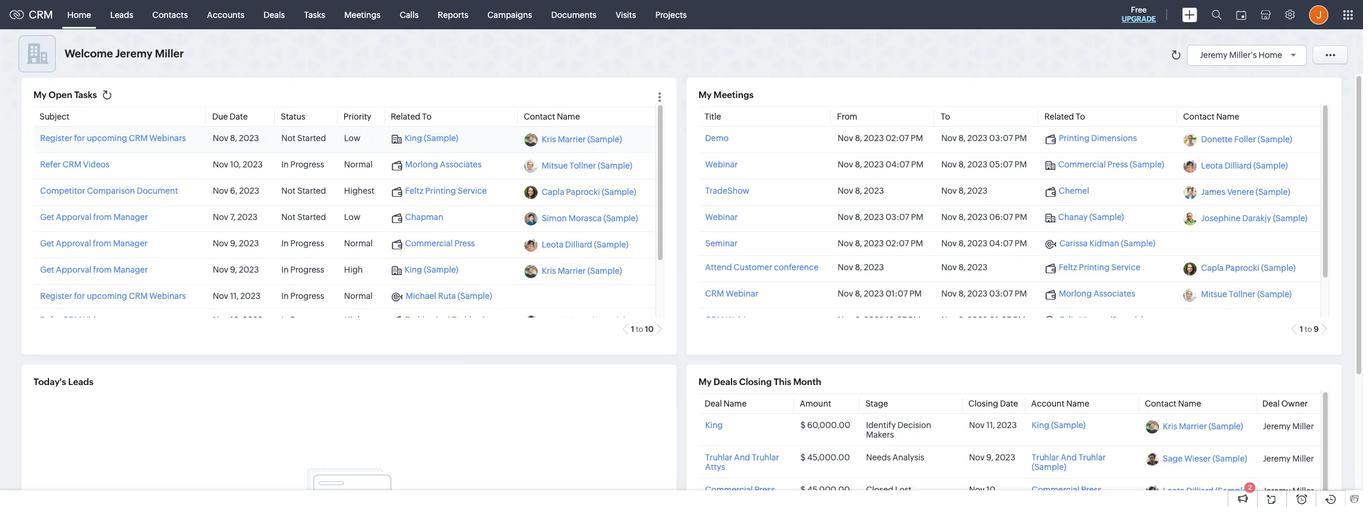 Task type: locate. For each thing, give the bounding box(es) containing it.
upcoming down get approval from manager
[[87, 292, 127, 302]]

normal for commercial
[[344, 239, 373, 249]]

1 in from the top
[[282, 160, 289, 170]]

feltz printing service down carissa kidman (sample) link
[[1059, 263, 1141, 272]]

decision
[[898, 421, 932, 431]]

0 vertical spatial meetings
[[345, 10, 381, 19]]

king (sample) for high
[[405, 266, 459, 275]]

1 vertical spatial webinars
[[149, 292, 186, 302]]

register for upcoming crm webinars up the comparison
[[40, 134, 186, 143]]

and down 'michael ruta (sample)' link
[[434, 315, 450, 325]]

not for nov 7, 2023
[[282, 213, 296, 222]]

sage wieser (sample) link for nov 9, 2023
[[1164, 455, 1248, 464]]

feltz for right 'feltz printing service' link
[[1059, 263, 1078, 272]]

1 vertical spatial truhlar and truhlar attys
[[706, 454, 780, 473]]

refer for normal
[[40, 160, 61, 170]]

my for my open tasks
[[34, 90, 47, 100]]

in progress
[[282, 160, 324, 170], [282, 239, 324, 249], [282, 266, 324, 275], [282, 292, 324, 302], [282, 315, 324, 325]]

1 register for upcoming crm webinars from the top
[[40, 134, 186, 143]]

jeremy miller
[[1264, 422, 1315, 432], [1264, 454, 1315, 464], [1264, 487, 1315, 496]]

michael ruta (sample)
[[406, 292, 492, 302]]

feltz
[[405, 186, 424, 196], [1059, 263, 1078, 272]]

2 related from the left
[[1045, 112, 1075, 122]]

from right 'approval'
[[93, 239, 111, 249]]

jeremy miller for kris marrier (sample)
[[1264, 422, 1315, 432]]

0 vertical spatial sage wieser (sample)
[[542, 317, 626, 326]]

2 related to link from the left
[[1045, 112, 1086, 122]]

accounts
[[207, 10, 245, 19]]

progress for michael
[[291, 292, 324, 302]]

1 vertical spatial nov 8, 2023 04:07 pm
[[942, 239, 1028, 249]]

1 from from the top
[[93, 213, 112, 222]]

1 upcoming from the top
[[87, 134, 127, 143]]

not started for nov 7, 2023
[[282, 213, 326, 222]]

leota dilliard (sample) link
[[1202, 161, 1289, 171], [542, 240, 629, 250], [1164, 487, 1251, 497]]

2 vertical spatial get
[[40, 266, 54, 275]]

kris for low
[[542, 135, 556, 145]]

webinar link down demo link
[[706, 160, 738, 170]]

meetings up title
[[714, 90, 754, 100]]

get apporval from manager link down get approval from manager link
[[40, 266, 148, 275]]

0 vertical spatial started
[[297, 134, 326, 143]]

2 crm webinar link from the top
[[706, 315, 759, 325]]

printing left "dimensions"
[[1059, 134, 1090, 143]]

upcoming up competitor comparison document link
[[87, 134, 127, 143]]

not right nov 7, 2023 in the top left of the page
[[282, 213, 296, 222]]

1 get apporval from manager from the top
[[40, 213, 148, 222]]

2
[[1249, 485, 1253, 492]]

0 horizontal spatial leads
[[68, 377, 94, 388]]

get down get approval from manager
[[40, 266, 54, 275]]

normal for michael
[[344, 292, 373, 302]]

paprocki down josephine darakjy (sample)
[[1226, 264, 1260, 274]]

customer
[[734, 263, 773, 272]]

5 in from the top
[[282, 315, 289, 325]]

0 vertical spatial marrier
[[558, 135, 586, 145]]

attys down the michael ruta (sample)
[[481, 315, 501, 325]]

capla paprocki (sample) link up simon morasca (sample)
[[542, 188, 637, 197]]

get apporval from manager link for nov 9, 2023
[[40, 266, 148, 275]]

videos for normal
[[83, 160, 110, 170]]

1 nov 8, 2023 02:07 pm from the top
[[838, 134, 924, 143]]

truhlar and truhlar attys down the michael ruta (sample)
[[405, 315, 501, 325]]

priority
[[344, 112, 372, 122]]

1 vertical spatial for
[[74, 292, 85, 302]]

my open tasks
[[34, 90, 97, 100]]

commercial press (sample) link down printing dimensions
[[1046, 160, 1165, 171]]

jeremy for needs analysis
[[1264, 454, 1292, 464]]

1 refer crm videos link from the top
[[40, 160, 110, 170]]

refer crm videos link for high
[[40, 315, 110, 325]]

1 vertical spatial capla paprocki (sample) link
[[1202, 264, 1297, 274]]

to left the 9
[[1305, 325, 1313, 334]]

and down deal name
[[735, 454, 751, 463]]

1 horizontal spatial 1
[[1301, 325, 1304, 334]]

0 horizontal spatial capla
[[542, 188, 565, 197]]

0 vertical spatial high
[[344, 266, 363, 275]]

1 horizontal spatial truhlar and truhlar attys link
[[706, 454, 780, 473]]

feltz printing service link down carissa kidman (sample) link
[[1046, 263, 1141, 273]]

2 for from the top
[[74, 292, 85, 302]]

2 vertical spatial kris
[[1164, 423, 1178, 432]]

2 not started from the top
[[282, 186, 326, 196]]

leota for normal
[[542, 240, 564, 250]]

in progress for michael ruta (sample)
[[282, 292, 324, 302]]

2 webinars from the top
[[149, 292, 186, 302]]

nov 8, 2023 01:07 pm
[[838, 289, 922, 299], [942, 315, 1026, 325]]

2 low from the top
[[344, 213, 361, 222]]

nov 10, 2023 for normal
[[213, 160, 263, 170]]

1 get apporval from manager link from the top
[[40, 213, 148, 222]]

not down status at the top of page
[[282, 134, 296, 143]]

capla paprocki (sample) for right capla paprocki (sample) link
[[1202, 264, 1297, 274]]

2 vertical spatial not
[[282, 213, 296, 222]]

related to link right priority link
[[391, 112, 432, 122]]

1 vertical spatial capla paprocki (sample)
[[1202, 264, 1297, 274]]

1 horizontal spatial feltz printing service link
[[1046, 263, 1141, 273]]

and down account name link
[[1061, 454, 1078, 463]]

1 webinar link from the top
[[706, 160, 738, 170]]

low down priority
[[344, 134, 361, 143]]

0 horizontal spatial deals
[[264, 10, 285, 19]]

nov 8, 2023 02:07 pm for nov 8, 2023 03:07 pm
[[838, 134, 924, 143]]

0 vertical spatial 03:07
[[990, 134, 1014, 143]]

marrier
[[558, 135, 586, 145], [558, 267, 586, 276], [1180, 423, 1208, 432]]

9, for get approval from manager
[[230, 239, 237, 249]]

1 horizontal spatial meetings
[[714, 90, 754, 100]]

low down highest
[[344, 213, 361, 222]]

0 horizontal spatial morlong associates link
[[392, 160, 482, 171]]

leads up welcome jeremy miller
[[110, 10, 133, 19]]

nov 8, 2023 04:07 pm down from link on the top right of page
[[838, 160, 924, 170]]

2 refer crm videos from the top
[[40, 315, 110, 325]]

1 45,000.00 from the top
[[808, 454, 851, 463]]

1 normal from the top
[[344, 160, 373, 170]]

sage wieser (sample) link for high
[[542, 317, 626, 326]]

name for account name link
[[1067, 400, 1090, 409]]

printing
[[1059, 134, 1090, 143], [425, 186, 456, 196], [1080, 263, 1110, 272]]

stage link
[[866, 400, 889, 409]]

feltz for topmost 'feltz printing service' link
[[405, 186, 424, 196]]

date
[[230, 112, 248, 122], [1001, 400, 1019, 409]]

refer
[[40, 160, 61, 170], [40, 315, 61, 325]]

videos for high
[[83, 315, 110, 325]]

04:07
[[886, 160, 910, 170], [990, 239, 1014, 249]]

2 upcoming from the top
[[87, 292, 127, 302]]

deals left "tasks" link
[[264, 10, 285, 19]]

morlong associates up hirpara
[[1059, 289, 1136, 299]]

deal left the "owner"
[[1263, 400, 1280, 409]]

capla down josephine
[[1202, 264, 1224, 274]]

0 vertical spatial not started
[[282, 134, 326, 143]]

9,
[[230, 239, 237, 249], [230, 266, 237, 275], [987, 454, 994, 463]]

to
[[636, 325, 644, 334], [1305, 325, 1313, 334]]

from for low
[[93, 213, 112, 222]]

2 refer from the top
[[40, 315, 61, 325]]

2 get apporval from manager link from the top
[[40, 266, 148, 275]]

morlong up chapman
[[405, 160, 438, 170]]

amount
[[800, 400, 832, 409]]

0 vertical spatial low
[[344, 134, 361, 143]]

mitsue tollner (sample) link
[[542, 161, 633, 171], [1202, 290, 1293, 300]]

1 in progress from the top
[[282, 160, 324, 170]]

0 vertical spatial not
[[282, 134, 296, 143]]

0 vertical spatial wieser
[[563, 317, 590, 326]]

sage wieser (sample) for nov 9, 2023
[[1164, 455, 1248, 464]]

get apporval from manager up get approval from manager
[[40, 213, 148, 222]]

related
[[391, 112, 421, 122], [1045, 112, 1075, 122]]

1 progress from the top
[[291, 160, 324, 170]]

and inside the truhlar and truhlar (sample)
[[1061, 454, 1078, 463]]

register for upcoming crm webinars
[[40, 134, 186, 143], [40, 292, 186, 302]]

truhlar and truhlar attys link down king link at the bottom right of the page
[[706, 454, 780, 473]]

1 deal from the left
[[705, 400, 722, 409]]

register for upcoming crm webinars link up the comparison
[[40, 134, 186, 143]]

mitsue tollner (sample) for mitsue tollner (sample) link to the right
[[1202, 290, 1293, 300]]

2 normal from the top
[[344, 239, 373, 249]]

morlong up felix
[[1059, 289, 1093, 299]]

2 horizontal spatial to
[[1076, 112, 1086, 122]]

1 horizontal spatial leota
[[1164, 487, 1185, 497]]

$ for and
[[801, 454, 806, 463]]

1 vertical spatial nov 8, 2023 03:07 pm
[[838, 213, 924, 222]]

leads
[[110, 10, 133, 19], [68, 377, 94, 388]]

from down get approval from manager link
[[93, 266, 112, 275]]

nov 8, 2023 for tradeshow
[[838, 186, 885, 196]]

2 $ from the top
[[801, 454, 806, 463]]

2 register from the top
[[40, 292, 72, 302]]

related to right priority link
[[391, 112, 432, 122]]

0 vertical spatial date
[[230, 112, 248, 122]]

tasks right open
[[74, 90, 97, 100]]

1 vertical spatial started
[[297, 186, 326, 196]]

leota for nov 10, 2023
[[1164, 487, 1185, 497]]

dilliard
[[1225, 161, 1252, 171], [566, 240, 593, 250], [1187, 487, 1214, 497]]

2 refer crm videos link from the top
[[40, 315, 110, 325]]

mitsue tollner (sample) for top mitsue tollner (sample) link
[[542, 161, 633, 171]]

leads inside leads link
[[110, 10, 133, 19]]

progress for morlong
[[291, 160, 324, 170]]

status link
[[281, 112, 306, 122]]

priority link
[[344, 112, 372, 122]]

contact name for account name
[[1146, 400, 1202, 409]]

related up printing dimensions link
[[1045, 112, 1075, 122]]

miller for closed lost
[[1293, 487, 1315, 496]]

3 from from the top
[[93, 266, 112, 275]]

my left open
[[34, 90, 47, 100]]

45,000.00 left closed
[[808, 486, 851, 496]]

webinar
[[706, 160, 738, 170], [706, 213, 738, 222], [726, 289, 759, 299], [726, 315, 759, 325]]

1 vertical spatial commercial press link
[[706, 486, 776, 496]]

deal up king link at the bottom right of the page
[[705, 400, 722, 409]]

$ 45,000.00 for closed
[[801, 486, 851, 496]]

get for king
[[40, 266, 54, 275]]

carissa
[[1060, 239, 1088, 249]]

2 02:07 from the top
[[886, 239, 910, 249]]

webinars for nov 8, 2023
[[149, 134, 186, 143]]

0 vertical spatial upcoming
[[87, 134, 127, 143]]

kris marrier (sample)
[[542, 135, 622, 145], [542, 267, 622, 276], [1164, 423, 1244, 432]]

sage for high
[[542, 317, 562, 326]]

closing date link
[[969, 400, 1019, 409]]

1 horizontal spatial wieser
[[1185, 455, 1212, 464]]

5 in progress from the top
[[282, 315, 324, 325]]

dimensions
[[1092, 134, 1138, 143]]

feltz printing service for topmost 'feltz printing service' link
[[405, 186, 487, 196]]

1 vertical spatial morlong associates link
[[1046, 289, 1136, 300]]

apporval for nov 7, 2023
[[56, 213, 92, 222]]

$ 45,000.00 left closed
[[801, 486, 851, 496]]

printing up chapman
[[425, 186, 456, 196]]

nov 9, 2023 for get approval from manager
[[213, 239, 259, 249]]

date left account at the right of the page
[[1001, 400, 1019, 409]]

in progress for morlong associates
[[282, 160, 324, 170]]

from
[[93, 213, 112, 222], [93, 239, 111, 249], [93, 266, 112, 275]]

3 in progress from the top
[[282, 266, 324, 275]]

2 to from the left
[[1305, 325, 1313, 334]]

tollner
[[570, 161, 596, 171], [1230, 290, 1256, 300]]

reports
[[438, 10, 469, 19]]

2 from from the top
[[93, 239, 111, 249]]

1 vertical spatial get apporval from manager link
[[40, 266, 148, 275]]

apporval down 'approval'
[[56, 266, 92, 275]]

2 get apporval from manager from the top
[[40, 266, 148, 275]]

0 vertical spatial kris marrier (sample)
[[542, 135, 622, 145]]

get apporval from manager down get approval from manager link
[[40, 266, 148, 275]]

identify decision makers
[[867, 421, 932, 440]]

2 nov 8, 2023 02:07 pm from the top
[[838, 239, 924, 249]]

kris marrier (sample) link for high
[[542, 267, 622, 276]]

0 vertical spatial register for upcoming crm webinars link
[[40, 134, 186, 143]]

to left the 10
[[636, 325, 644, 334]]

kris marrier (sample) link for nov 11, 2023
[[1164, 423, 1244, 432]]

simon morasca (sample) link
[[542, 214, 638, 224]]

wieser
[[563, 317, 590, 326], [1185, 455, 1212, 464]]

contact name for related to
[[524, 112, 580, 122]]

2 not from the top
[[282, 186, 296, 196]]

$ for press
[[801, 486, 806, 496]]

0 vertical spatial service
[[458, 186, 487, 196]]

sage wieser (sample)
[[542, 317, 626, 326], [1164, 455, 1248, 464]]

for down 'approval'
[[74, 292, 85, 302]]

tasks right deals link at the top of the page
[[304, 10, 325, 19]]

commercial press link
[[392, 239, 475, 250], [706, 486, 776, 496]]

0 horizontal spatial related to link
[[391, 112, 432, 122]]

started for nov 6, 2023
[[297, 186, 326, 196]]

45,000.00 down 60,000.00
[[808, 454, 851, 463]]

campaigns
[[488, 10, 532, 19]]

0 vertical spatial $ 45,000.00
[[801, 454, 851, 463]]

deal for deal name
[[705, 400, 722, 409]]

crm webinar for nov 8, 2023 01:07 pm
[[706, 289, 759, 299]]

10,
[[230, 160, 241, 170], [230, 315, 241, 325], [987, 486, 998, 496]]

1 jeremy miller from the top
[[1264, 422, 1315, 432]]

1 vertical spatial morlong
[[1059, 289, 1093, 299]]

2 high from the top
[[344, 315, 363, 325]]

register for upcoming crm webinars link down get approval from manager
[[40, 292, 186, 302]]

1 left the 10
[[631, 325, 635, 334]]

0 vertical spatial refer
[[40, 160, 61, 170]]

crm webinar link for nov 8, 2023 12:07 pm
[[706, 315, 759, 325]]

needs
[[867, 454, 891, 463]]

1 to from the left
[[636, 325, 644, 334]]

1 to from the left
[[422, 112, 432, 122]]

1 low from the top
[[344, 134, 361, 143]]

4 in from the top
[[282, 292, 289, 302]]

register for upcoming crm webinars down get approval from manager
[[40, 292, 186, 302]]

webinar link up seminar
[[706, 213, 738, 222]]

2023 inside nov 10, 2023
[[970, 496, 990, 505]]

1 not from the top
[[282, 134, 296, 143]]

home right miller's
[[1259, 50, 1283, 60]]

commercial press (sample) link
[[1046, 160, 1165, 171], [1032, 486, 1102, 505]]

3 normal from the top
[[344, 292, 373, 302]]

0 horizontal spatial related
[[391, 112, 421, 122]]

0 horizontal spatial closing
[[740, 377, 772, 388]]

king (sample) link for high
[[392, 266, 459, 276]]

0 vertical spatial king (sample)
[[405, 134, 459, 143]]

truhlar and truhlar attys link down 'michael ruta (sample)' link
[[392, 315, 501, 326]]

feltz down carissa
[[1059, 263, 1078, 272]]

1 high from the top
[[344, 266, 363, 275]]

1 vertical spatial home
[[1259, 50, 1283, 60]]

2 started from the top
[[297, 186, 326, 196]]

0 horizontal spatial mitsue tollner (sample) link
[[542, 161, 633, 171]]

1 crm webinar link from the top
[[706, 289, 759, 299]]

3 in from the top
[[282, 266, 289, 275]]

not right nov 6, 2023
[[282, 186, 296, 196]]

1 register from the top
[[40, 134, 72, 143]]

commercial press (sample) down truhlar and truhlar (sample) 'link'
[[1032, 486, 1102, 505]]

12:07
[[886, 315, 907, 325]]

7,
[[230, 213, 236, 222]]

1 horizontal spatial to
[[1305, 325, 1313, 334]]

my
[[34, 90, 47, 100], [699, 90, 712, 100], [699, 377, 712, 388]]

manager
[[113, 213, 148, 222], [113, 239, 148, 249], [113, 266, 148, 275]]

tollner for mitsue tollner (sample) link to the right
[[1230, 290, 1256, 300]]

1 vertical spatial kris marrier (sample)
[[542, 267, 622, 276]]

1 horizontal spatial commercial press
[[706, 486, 776, 496]]

get down competitor
[[40, 213, 54, 222]]

2 vertical spatial king (sample)
[[1032, 421, 1086, 431]]

06:07
[[990, 213, 1014, 222]]

meetings left calls on the left top of page
[[345, 10, 381, 19]]

2 45,000.00 from the top
[[808, 486, 851, 496]]

for down my open tasks
[[74, 134, 85, 143]]

in for truhlar
[[282, 315, 289, 325]]

commercial press (sample) link down truhlar and truhlar (sample) 'link'
[[1032, 486, 1102, 505]]

name for deal name link at bottom right
[[724, 400, 747, 409]]

3 jeremy miller from the top
[[1264, 487, 1315, 496]]

1 videos from the top
[[83, 160, 110, 170]]

not for nov 8, 2023
[[282, 134, 296, 143]]

apporval up 'approval'
[[56, 213, 92, 222]]

2 vertical spatial leota
[[1164, 487, 1185, 497]]

commercial inside commercial press (sample)
[[1032, 486, 1080, 496]]

get apporval from manager link up get approval from manager
[[40, 213, 148, 222]]

2 jeremy miller from the top
[[1264, 454, 1315, 464]]

from down the competitor comparison document
[[93, 213, 112, 222]]

1 $ 45,000.00 from the top
[[801, 454, 851, 463]]

0 horizontal spatial commercial press
[[405, 239, 475, 249]]

mitsue
[[542, 161, 568, 171], [1202, 290, 1228, 300]]

3 progress from the top
[[291, 266, 324, 275]]

2 deal from the left
[[1263, 400, 1280, 409]]

josephine darakjy (sample) link
[[1202, 214, 1308, 224]]

1 register for upcoming crm webinars link from the top
[[40, 134, 186, 143]]

capla up simon
[[542, 188, 565, 197]]

amount link
[[800, 400, 832, 409]]

capla paprocki (sample) up simon morasca (sample)
[[542, 188, 637, 197]]

1 webinars from the top
[[149, 134, 186, 143]]

capla
[[542, 188, 565, 197], [1202, 264, 1224, 274]]

contact for related to
[[524, 112, 556, 122]]

1 horizontal spatial to
[[941, 112, 951, 122]]

get left 'approval'
[[40, 239, 54, 249]]

this
[[774, 377, 792, 388]]

1 vertical spatial leota dilliard (sample) link
[[542, 240, 629, 250]]

1 crm webinar from the top
[[706, 289, 759, 299]]

capla paprocki (sample) link down josephine darakjy (sample)
[[1202, 264, 1297, 274]]

0 horizontal spatial sage wieser (sample) link
[[542, 317, 626, 326]]

printing for topmost 'feltz printing service' link
[[425, 186, 456, 196]]

1 started from the top
[[297, 134, 326, 143]]

register down 'approval'
[[40, 292, 72, 302]]

my for my meetings
[[699, 90, 712, 100]]

create menu element
[[1176, 0, 1205, 29]]

not for nov 6, 2023
[[282, 186, 296, 196]]

deals
[[264, 10, 285, 19], [714, 377, 738, 388]]

attys down king link at the bottom right of the page
[[706, 463, 726, 473]]

kris for nov 11, 2023
[[1164, 423, 1178, 432]]

jeremy miller's home link
[[1201, 50, 1301, 60]]

2 vertical spatial printing
[[1080, 263, 1110, 272]]

2 get from the top
[[40, 239, 54, 249]]

1 horizontal spatial deals
[[714, 377, 738, 388]]

truhlar and truhlar attys link
[[392, 315, 501, 326], [706, 454, 780, 473]]

1 for to
[[631, 325, 635, 334]]

3 get from the top
[[40, 266, 54, 275]]

1 1 from the left
[[631, 325, 635, 334]]

high
[[344, 266, 363, 275], [344, 315, 363, 325]]

capla paprocki (sample) down josephine darakjy (sample)
[[1202, 264, 1297, 274]]

2 in progress from the top
[[282, 239, 324, 249]]

capla paprocki (sample)
[[542, 188, 637, 197], [1202, 264, 1297, 274]]

1 related to from the left
[[391, 112, 432, 122]]

morlong associates link up chapman
[[392, 160, 482, 171]]

2 $ 45,000.00 from the top
[[801, 486, 851, 496]]

2 vertical spatial kris marrier (sample)
[[1164, 423, 1244, 432]]

competitor comparison document
[[40, 186, 178, 196]]

low for king (sample)
[[344, 134, 361, 143]]

1
[[631, 325, 635, 334], [1301, 325, 1304, 334]]

1 refer from the top
[[40, 160, 61, 170]]

0 vertical spatial refer crm videos link
[[40, 160, 110, 170]]

get apporval from manager link
[[40, 213, 148, 222], [40, 266, 148, 275]]

related right priority link
[[391, 112, 421, 122]]

2 register for upcoming crm webinars from the top
[[40, 292, 186, 302]]

printing down carissa kidman (sample) link
[[1080, 263, 1110, 272]]

0 horizontal spatial contact
[[524, 112, 556, 122]]

to for contact name
[[1305, 325, 1313, 334]]

dilliard up 'venere'
[[1225, 161, 1252, 171]]

3 to from the left
[[1076, 112, 1086, 122]]

4 in progress from the top
[[282, 292, 324, 302]]

my up title
[[699, 90, 712, 100]]

2 1 from the left
[[1301, 325, 1304, 334]]

0 horizontal spatial sage wieser (sample)
[[542, 317, 626, 326]]

deals inside deals link
[[264, 10, 285, 19]]

1 vertical spatial paprocki
[[1226, 264, 1260, 274]]

1 vertical spatial leads
[[68, 377, 94, 388]]

truhlar
[[405, 315, 433, 325], [452, 315, 479, 325], [706, 454, 733, 463], [752, 454, 780, 463], [1032, 454, 1060, 463], [1079, 454, 1106, 463]]

3 started from the top
[[297, 213, 326, 222]]

0 horizontal spatial nov 11, 2023
[[213, 292, 261, 302]]

related to link up printing dimensions link
[[1045, 112, 1086, 122]]

webinar link
[[706, 160, 738, 170], [706, 213, 738, 222]]

morlong associates link up hirpara
[[1046, 289, 1136, 300]]

4 progress from the top
[[291, 292, 324, 302]]

kris marrier (sample) for low
[[542, 135, 622, 145]]

webinar link for nov 8, 2023 04:07 pm
[[706, 160, 738, 170]]

paprocki up morasca
[[566, 188, 600, 197]]

2 crm webinar from the top
[[706, 315, 759, 325]]

kris for high
[[542, 267, 556, 276]]

accounts link
[[198, 0, 254, 29]]

dilliard left 2
[[1187, 487, 1214, 497]]

refer crm videos for high
[[40, 315, 110, 325]]

1 vertical spatial low
[[344, 213, 361, 222]]

morlong associates up chapman
[[405, 160, 482, 170]]

register down subject "link" at the left of the page
[[40, 134, 72, 143]]

1 to 10
[[631, 325, 654, 334]]

$ 45,000.00 down $ 60,000.00 on the bottom of the page
[[801, 454, 851, 463]]

nov 11, 2023
[[213, 292, 261, 302], [970, 421, 1017, 431]]

0 vertical spatial kris marrier (sample) link
[[542, 135, 622, 145]]

nov 8, 2023
[[213, 134, 259, 143], [838, 186, 885, 196], [942, 186, 988, 196], [838, 263, 885, 272], [942, 263, 988, 272]]

1 vertical spatial apporval
[[56, 266, 92, 275]]

3 not from the top
[[282, 213, 296, 222]]

and
[[434, 315, 450, 325], [735, 454, 751, 463], [1061, 454, 1078, 463]]

1 for from the top
[[74, 134, 85, 143]]

calendar image
[[1237, 10, 1247, 19]]

1 vertical spatial crm webinar
[[706, 315, 759, 325]]

0 vertical spatial dilliard
[[1225, 161, 1252, 171]]

register for upcoming crm webinars link for nov 8, 2023
[[40, 134, 186, 143]]

3 $ from the top
[[801, 486, 806, 496]]

0 horizontal spatial leota
[[542, 240, 564, 250]]

1 vertical spatial associates
[[1094, 289, 1136, 299]]

1 vertical spatial refer crm videos
[[40, 315, 110, 325]]

related to up printing dimensions link
[[1045, 112, 1086, 122]]

1 vertical spatial mitsue
[[1202, 290, 1228, 300]]

associates
[[440, 160, 482, 170], [1094, 289, 1136, 299]]

commercial press (sample) down "dimensions"
[[1059, 160, 1165, 170]]

kris marrier (sample) link
[[542, 135, 622, 145], [542, 267, 622, 276], [1164, 423, 1244, 432]]

my up deal name link at bottom right
[[699, 377, 712, 388]]

contact name link for account name
[[1146, 400, 1202, 409]]

1 left the 9
[[1301, 325, 1304, 334]]

ruta
[[438, 292, 456, 302]]

5 progress from the top
[[291, 315, 324, 325]]

leota dilliard (sample) for normal
[[542, 240, 629, 250]]

james venere (sample)
[[1202, 188, 1291, 197]]

truhlar and truhlar attys down king link at the bottom right of the page
[[706, 454, 780, 473]]

1 vertical spatial sage wieser (sample) link
[[1164, 455, 1248, 464]]

feltz printing service link up chapman
[[392, 186, 487, 197]]

deals up deal name
[[714, 377, 738, 388]]

1 02:07 from the top
[[886, 134, 910, 143]]

2 in from the top
[[282, 239, 289, 249]]

1 vertical spatial refer crm videos link
[[40, 315, 110, 325]]

identify
[[867, 421, 896, 431]]

2 apporval from the top
[[56, 266, 92, 275]]

makers
[[867, 431, 894, 440]]

2 vertical spatial nov 8, 2023 03:07 pm
[[942, 289, 1028, 299]]

date right due
[[230, 112, 248, 122]]

1 not started from the top
[[282, 134, 326, 143]]

name for contact name link related to related to
[[557, 112, 580, 122]]

1 refer crm videos from the top
[[40, 160, 110, 170]]

nov 9, 2023
[[213, 239, 259, 249], [213, 266, 259, 275], [970, 454, 1016, 463]]

attend customer conference link
[[706, 263, 819, 272]]

2 progress from the top
[[291, 239, 324, 249]]

1 vertical spatial nov 10, 2023
[[213, 315, 263, 325]]

josephine darakjy (sample)
[[1202, 214, 1308, 224]]

2 webinar link from the top
[[706, 213, 738, 222]]

commercial
[[1059, 160, 1107, 170], [405, 239, 453, 249], [706, 486, 753, 496], [1032, 486, 1080, 496]]

leads right today's
[[68, 377, 94, 388]]

2 register for upcoming crm webinars link from the top
[[40, 292, 186, 302]]

morasca
[[569, 214, 602, 224]]

started for nov 7, 2023
[[297, 213, 326, 222]]

1 horizontal spatial tasks
[[304, 10, 325, 19]]

feltz up chapman link
[[405, 186, 424, 196]]

2 videos from the top
[[83, 315, 110, 325]]

1 apporval from the top
[[56, 213, 92, 222]]

3 not started from the top
[[282, 213, 326, 222]]

feltz printing service up chapman
[[405, 186, 487, 196]]

nov 8, 2023 04:07 pm down nov 8, 2023 06:07 pm
[[942, 239, 1028, 249]]

45,000.00 for closed lost
[[808, 486, 851, 496]]

home up welcome
[[67, 10, 91, 19]]



Task type: vqa. For each thing, say whether or not it's contained in the screenshot.


Task type: describe. For each thing, give the bounding box(es) containing it.
0 vertical spatial nov 8, 2023 04:07 pm
[[838, 160, 924, 170]]

kris marrier (sample) for nov 11, 2023
[[1164, 423, 1244, 432]]

create menu image
[[1183, 7, 1198, 22]]

chemel link
[[1046, 186, 1090, 197]]

low for chapman
[[344, 213, 361, 222]]

1 horizontal spatial 04:07
[[990, 239, 1014, 249]]

0 vertical spatial commercial press (sample)
[[1059, 160, 1165, 170]]

deals link
[[254, 0, 295, 29]]

chemel
[[1059, 186, 1090, 196]]

and inside truhlar and truhlar attys
[[735, 454, 751, 463]]

profile image
[[1310, 5, 1329, 24]]

james venere (sample) link
[[1202, 188, 1291, 197]]

in progress for truhlar and truhlar attys
[[282, 315, 324, 325]]

comparison
[[87, 186, 135, 196]]

jeremy miller's home
[[1201, 50, 1283, 60]]

$ 60,000.00
[[801, 421, 851, 431]]

deal for deal owner
[[1263, 400, 1280, 409]]

0 vertical spatial nov 8, 2023 01:07 pm
[[838, 289, 922, 299]]

1 horizontal spatial morlong associates link
[[1046, 289, 1136, 300]]

truhlar and truhlar (sample) link
[[1032, 454, 1106, 473]]

due date link
[[212, 112, 248, 122]]

deal owner link
[[1263, 400, 1309, 409]]

refer crm videos link for normal
[[40, 160, 110, 170]]

josephine
[[1202, 214, 1241, 224]]

0 horizontal spatial home
[[67, 10, 91, 19]]

2 vertical spatial nov 10, 2023
[[970, 486, 998, 505]]

document
[[137, 186, 178, 196]]

1 vertical spatial service
[[1112, 263, 1141, 272]]

1 get from the top
[[40, 213, 54, 222]]

refer for high
[[40, 315, 61, 325]]

subject
[[40, 112, 69, 122]]

account name
[[1032, 400, 1090, 409]]

(sample) inside commercial press (sample)
[[1032, 496, 1067, 505]]

nov 8, 2023 03:07 pm for nov 8, 2023 02:07 pm
[[942, 134, 1028, 143]]

0 vertical spatial 11,
[[230, 292, 239, 302]]

0 vertical spatial leota dilliard (sample) link
[[1202, 161, 1289, 171]]

due date
[[212, 112, 248, 122]]

account name link
[[1032, 400, 1090, 409]]

register for upcoming crm webinars for nov 11, 2023
[[40, 292, 186, 302]]

felix
[[1060, 315, 1078, 325]]

(sample) inside 'michael ruta (sample)' link
[[458, 292, 492, 302]]

10, for high
[[230, 315, 241, 325]]

0 vertical spatial mitsue
[[542, 161, 568, 171]]

reports link
[[428, 0, 478, 29]]

0 vertical spatial attys
[[481, 315, 501, 325]]

for for nov 8, 2023
[[74, 134, 85, 143]]

to link
[[941, 112, 951, 122]]

0 horizontal spatial and
[[434, 315, 450, 325]]

1 vertical spatial closing
[[969, 400, 999, 409]]

10, for normal
[[230, 160, 241, 170]]

needs analysis
[[867, 454, 925, 463]]

stage
[[866, 400, 889, 409]]

1 related to link from the left
[[391, 112, 432, 122]]

projects link
[[646, 0, 697, 29]]

jeremy for identify decision makers
[[1264, 422, 1292, 432]]

documents link
[[542, 0, 606, 29]]

started for nov 8, 2023
[[297, 134, 326, 143]]

carissa kidman (sample) link
[[1046, 239, 1156, 250]]

1 vertical spatial commercial press (sample) link
[[1032, 486, 1102, 505]]

register for upcoming crm webinars link for nov 11, 2023
[[40, 292, 186, 302]]

simon morasca (sample)
[[542, 214, 638, 224]]

1 horizontal spatial associates
[[1094, 289, 1136, 299]]

owner
[[1282, 400, 1309, 409]]

1 horizontal spatial mitsue tollner (sample) link
[[1202, 290, 1293, 300]]

jeremy miller for sage wieser (sample)
[[1264, 454, 1315, 464]]

donette foller (sample) link
[[1202, 135, 1293, 145]]

profile element
[[1303, 0, 1336, 29]]

0 vertical spatial truhlar and truhlar attys
[[405, 315, 501, 325]]

02:07 for nov 8, 2023 03:07 pm
[[886, 134, 910, 143]]

nov 8, 2023 06:07 pm
[[942, 213, 1028, 222]]

visits
[[616, 10, 637, 19]]

0 horizontal spatial commercial press link
[[392, 239, 475, 250]]

refer crm videos for normal
[[40, 160, 110, 170]]

in progress for commercial press
[[282, 239, 324, 249]]

free upgrade
[[1122, 5, 1157, 23]]

leota dilliard (sample) link for nov 10, 2023
[[1164, 487, 1251, 497]]

hirpara
[[1080, 315, 1109, 325]]

closing date
[[969, 400, 1019, 409]]

home link
[[58, 0, 101, 29]]

webinars for nov 11, 2023
[[149, 292, 186, 302]]

1 horizontal spatial mitsue
[[1202, 290, 1228, 300]]

03:07 for nov 8, 2023 02:07 pm
[[990, 134, 1014, 143]]

due
[[212, 112, 228, 122]]

2 related to from the left
[[1045, 112, 1086, 122]]

marrier for low
[[558, 135, 586, 145]]

from
[[838, 112, 858, 122]]

nov 10, 2023 for high
[[213, 315, 263, 325]]

0 vertical spatial associates
[[440, 160, 482, 170]]

welcome jeremy miller
[[65, 47, 184, 60]]

0 horizontal spatial meetings
[[345, 10, 381, 19]]

competitor comparison document link
[[40, 186, 178, 196]]

1 horizontal spatial truhlar and truhlar attys
[[706, 454, 780, 473]]

get apporval from manager link for nov 7, 2023
[[40, 213, 148, 222]]

marrier for high
[[558, 267, 586, 276]]

1 vertical spatial 01:07
[[990, 315, 1012, 325]]

miller for identify decision makers
[[1293, 422, 1315, 432]]

search element
[[1205, 0, 1230, 29]]

darakjy
[[1243, 214, 1272, 224]]

60,000.00
[[808, 421, 851, 431]]

leads link
[[101, 0, 143, 29]]

deal owner
[[1263, 400, 1309, 409]]

nov 6, 2023
[[213, 186, 259, 196]]

in for commercial
[[282, 239, 289, 249]]

donette foller (sample)
[[1202, 135, 1293, 145]]

jeremy miller for leota dilliard (sample)
[[1264, 487, 1315, 496]]

today's leads
[[34, 377, 94, 388]]

register for upcoming crm webinars for nov 8, 2023
[[40, 134, 186, 143]]

0 vertical spatial commercial press
[[405, 239, 475, 249]]

1 for name
[[1301, 325, 1304, 334]]

0 vertical spatial printing
[[1059, 134, 1090, 143]]

0 horizontal spatial service
[[458, 186, 487, 196]]

free
[[1132, 5, 1147, 14]]

title
[[705, 112, 722, 122]]

get apporval from manager for nov 7, 2023
[[40, 213, 148, 222]]

1 vertical spatial nov 11, 2023
[[970, 421, 1017, 431]]

1 vertical spatial commercial press (sample)
[[1032, 486, 1102, 505]]

register for nov 8, 2023
[[40, 134, 72, 143]]

progress for commercial
[[291, 239, 324, 249]]

0 vertical spatial leota dilliard (sample)
[[1202, 161, 1289, 171]]

king (sample) for low
[[405, 134, 459, 143]]

1 horizontal spatial paprocki
[[1226, 264, 1260, 274]]

subject link
[[40, 112, 69, 122]]

closed lost
[[867, 486, 912, 496]]

meetings link
[[335, 0, 390, 29]]

(sample) inside chanay (sample) link
[[1090, 213, 1125, 222]]

michael ruta (sample) link
[[392, 292, 492, 302]]

9
[[1315, 325, 1320, 334]]

venere
[[1228, 188, 1255, 197]]

miller for needs analysis
[[1293, 454, 1315, 464]]

search image
[[1212, 10, 1223, 20]]

to for related to
[[636, 325, 644, 334]]

1 vertical spatial truhlar and truhlar attys link
[[706, 454, 780, 473]]

tradeshow link
[[706, 186, 750, 196]]

progress for truhlar
[[291, 315, 324, 325]]

jeremy for closed lost
[[1264, 487, 1292, 496]]

from for normal
[[93, 239, 111, 249]]

dilliard for nov 10, 2023
[[1187, 487, 1214, 497]]

0 horizontal spatial morlong associates
[[405, 160, 482, 170]]

apporval for nov 9, 2023
[[56, 266, 92, 275]]

1 vertical spatial deals
[[714, 377, 738, 388]]

projects
[[656, 10, 687, 19]]

competitor
[[40, 186, 85, 196]]

felix hirpara (sample)
[[1060, 315, 1145, 325]]

in for king
[[282, 266, 289, 275]]

1 vertical spatial morlong associates
[[1059, 289, 1136, 299]]

kidman
[[1090, 239, 1120, 249]]

date for due date
[[230, 112, 248, 122]]

2 horizontal spatial contact
[[1184, 112, 1215, 122]]

capla paprocki (sample) for top capla paprocki (sample) link
[[542, 188, 637, 197]]

in for michael
[[282, 292, 289, 302]]

1 vertical spatial meetings
[[714, 90, 754, 100]]

status
[[281, 112, 306, 122]]

0 vertical spatial feltz printing service link
[[392, 186, 487, 197]]

1 $ from the top
[[801, 421, 806, 431]]

not started for nov 6, 2023
[[282, 186, 326, 196]]

0 vertical spatial commercial press (sample) link
[[1046, 160, 1165, 171]]

carissa kidman (sample)
[[1060, 239, 1156, 249]]

0 vertical spatial mitsue tollner (sample) link
[[542, 161, 633, 171]]

(sample) inside the truhlar and truhlar (sample)
[[1032, 463, 1067, 473]]

1 horizontal spatial nov 8, 2023 01:07 pm
[[942, 315, 1026, 325]]

today's
[[34, 377, 66, 388]]

my meetings
[[699, 90, 754, 100]]

1 to 9
[[1301, 325, 1320, 334]]

2 to from the left
[[941, 112, 951, 122]]

0 vertical spatial nov 11, 2023
[[213, 292, 261, 302]]

0 vertical spatial leota
[[1202, 161, 1224, 171]]

from for high
[[93, 266, 112, 275]]

get approval from manager
[[40, 239, 148, 249]]

nov 8, 2023 05:07 pm
[[942, 160, 1028, 170]]

sage for nov 9, 2023
[[1164, 455, 1183, 464]]

crm webinar for nov 8, 2023 12:07 pm
[[706, 315, 759, 325]]

1 vertical spatial capla
[[1202, 264, 1224, 274]]

2 vertical spatial nov 9, 2023
[[970, 454, 1016, 463]]

james
[[1202, 188, 1226, 197]]

1 vertical spatial 11,
[[987, 421, 996, 431]]

9, for get apporval from manager
[[230, 266, 237, 275]]

approval
[[56, 239, 91, 249]]

demo
[[706, 134, 729, 143]]

0 vertical spatial truhlar and truhlar attys link
[[392, 315, 501, 326]]

calls link
[[390, 0, 428, 29]]

2 vertical spatial 10,
[[987, 486, 998, 496]]

campaigns link
[[478, 0, 542, 29]]

upcoming for nov 11, 2023
[[87, 292, 127, 302]]

0 vertical spatial 04:07
[[886, 160, 910, 170]]

1 related from the left
[[391, 112, 421, 122]]

high for truhlar
[[344, 315, 363, 325]]

in progress for king (sample)
[[282, 266, 324, 275]]

1 vertical spatial 03:07
[[886, 213, 910, 222]]

progress for king
[[291, 266, 324, 275]]

1 vertical spatial commercial press
[[706, 486, 776, 496]]

attys inside truhlar and truhlar attys
[[706, 463, 726, 473]]

0 horizontal spatial paprocki
[[566, 188, 600, 197]]

nov 8, 2023 12:07 pm
[[838, 315, 921, 325]]

king (sample) link for nov 11, 2023
[[1032, 421, 1086, 431]]

printing for right 'feltz printing service' link
[[1080, 263, 1110, 272]]

0 vertical spatial 01:07
[[886, 289, 908, 299]]

chanay (sample)
[[1059, 213, 1125, 222]]

documents
[[552, 10, 597, 19]]

contact name link for related to
[[524, 112, 580, 122]]

get apporval from manager for nov 9, 2023
[[40, 266, 148, 275]]

lost
[[896, 486, 912, 496]]

seminar link
[[706, 239, 738, 249]]

nov inside nov 10, 2023
[[970, 486, 985, 496]]

0 horizontal spatial tasks
[[74, 90, 97, 100]]

wieser for nov 9, 2023
[[1185, 455, 1212, 464]]

crm link
[[10, 8, 53, 21]]

conference
[[774, 263, 819, 272]]

2 vertical spatial 9,
[[987, 454, 994, 463]]

my deals closing this month
[[699, 377, 822, 388]]

crm webinar link for nov 8, 2023 01:07 pm
[[706, 289, 759, 299]]

(sample) inside carissa kidman (sample) link
[[1122, 239, 1156, 249]]

(sample) inside felix hirpara (sample) link
[[1110, 315, 1145, 325]]

felix hirpara (sample) link
[[1046, 315, 1145, 326]]

king link
[[706, 421, 723, 431]]

demo link
[[706, 134, 729, 143]]

tollner for top mitsue tollner (sample) link
[[570, 161, 596, 171]]

press inside 'commercial press' link
[[455, 239, 475, 249]]

0 vertical spatial capla paprocki (sample) link
[[542, 188, 637, 197]]

contacts link
[[143, 0, 198, 29]]

visits link
[[606, 0, 646, 29]]

1 horizontal spatial capla paprocki (sample) link
[[1202, 264, 1297, 274]]



